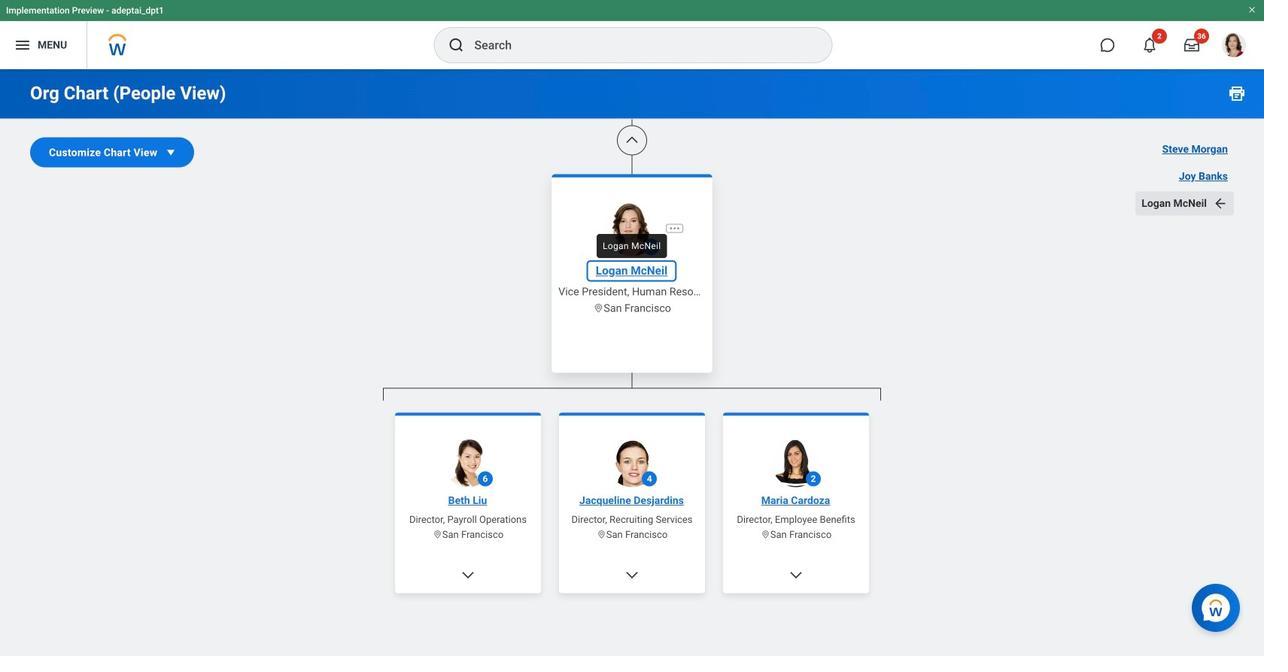 Task type: locate. For each thing, give the bounding box(es) containing it.
location image
[[433, 530, 442, 540], [597, 530, 607, 540], [761, 530, 771, 540]]

logan mcneil, logan mcneil, 3 direct reports element
[[383, 401, 882, 656]]

Search Workday  search field
[[475, 29, 801, 62]]

1 horizontal spatial chevron down image
[[625, 568, 640, 583]]

related actions image
[[669, 222, 681, 235]]

1 horizontal spatial location image
[[597, 530, 607, 540]]

3 chevron down image from the left
[[789, 568, 804, 583]]

chevron down image for 2nd location image from right
[[625, 568, 640, 583]]

main content
[[0, 0, 1265, 656]]

2 horizontal spatial location image
[[761, 530, 771, 540]]

profile logan mcneil image
[[1223, 33, 1247, 60]]

chevron down image
[[461, 568, 476, 583], [625, 568, 640, 583], [789, 568, 804, 583]]

1 chevron down image from the left
[[461, 568, 476, 583]]

tooltip
[[592, 230, 672, 263]]

banner
[[0, 0, 1265, 69]]

0 horizontal spatial location image
[[433, 530, 442, 540]]

3 location image from the left
[[761, 530, 771, 540]]

2 chevron down image from the left
[[625, 568, 640, 583]]

2 horizontal spatial chevron down image
[[789, 568, 804, 583]]

inbox large image
[[1185, 38, 1200, 53]]

caret down image
[[164, 145, 179, 160]]

2 location image from the left
[[597, 530, 607, 540]]

location image
[[593, 303, 604, 314]]

0 horizontal spatial chevron down image
[[461, 568, 476, 583]]



Task type: vqa. For each thing, say whether or not it's contained in the screenshot.
left The Chevron Down 'image'
yes



Task type: describe. For each thing, give the bounding box(es) containing it.
chevron down image for 3rd location image from left
[[789, 568, 804, 583]]

justify image
[[14, 36, 32, 54]]

1 location image from the left
[[433, 530, 442, 540]]

notifications large image
[[1143, 38, 1158, 53]]

arrow left image
[[1214, 196, 1229, 211]]

search image
[[448, 36, 466, 54]]

close environment banner image
[[1248, 5, 1257, 14]]

chevron down image for third location image from the right
[[461, 568, 476, 583]]

print org chart image
[[1229, 84, 1247, 102]]

chevron up image
[[625, 133, 640, 148]]



